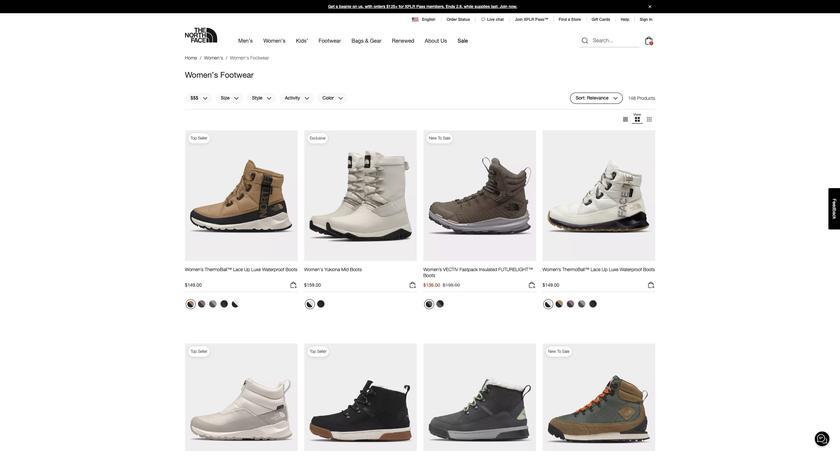Task type: vqa. For each thing, say whether or not it's contained in the screenshot.
$choose color$ "option group" corresponding to Top Seller's Lace
yes



Task type: describe. For each thing, give the bounding box(es) containing it.
148
[[628, 95, 636, 101]]

about us
[[425, 37, 447, 44]]

fawn grey/asphalt grey image for 2nd fawn grey/asphalt grey radio from the left
[[567, 301, 574, 308]]

1 / from the left
[[200, 55, 201, 61]]

kids' link
[[296, 32, 308, 50]]

almond butter/tnf black image
[[187, 301, 194, 308]]

new to sale for women's vectiv fastpack insulated futurelight™ boots image
[[429, 136, 450, 141]]

pass
[[416, 4, 425, 9]]

relevance
[[587, 95, 609, 101]]

new for women's back-to-berkeley iv textile waterproof boots 'image'
[[548, 349, 556, 354]]

help link
[[621, 17, 629, 22]]

join xplr pass™ link
[[515, 17, 548, 22]]

us,
[[358, 4, 364, 9]]

cards
[[599, 17, 610, 22]]

women's yukiona mid boots image
[[304, 130, 417, 262]]

while
[[464, 4, 473, 9]]

$$$
[[191, 95, 198, 101]]

almond butter/tnf black image
[[555, 301, 563, 308]]

bipartisan brown/tnf black image
[[426, 301, 432, 308]]

gift cards link
[[592, 17, 610, 22]]

2 / from the left
[[226, 55, 227, 61]]

0 vertical spatial sale
[[458, 37, 468, 44]]

tnf black/asphalt grey image
[[589, 301, 597, 308]]

top seller for second women's sierra mid lace waterproof boots image from the right
[[310, 349, 326, 354]]

renewed link
[[392, 32, 414, 50]]

get a beanie on us, with orders $125+ for xplr pass members. ends 2.6, while supplies last. join now. link
[[0, 0, 840, 13]]

get
[[328, 4, 335, 9]]

home
[[185, 55, 197, 61]]

color button
[[317, 93, 348, 104]]

find a store
[[559, 17, 581, 22]]

$136.00
[[423, 282, 440, 288]]

english link
[[412, 17, 436, 23]]

now.
[[509, 4, 517, 9]]

top for 1st women's thermoball™ lace up luxe waterproof boots image
[[191, 136, 197, 141]]

live
[[487, 17, 495, 22]]

activity
[[285, 95, 300, 101]]

waterproof for tnf black/asphalt grey option
[[620, 267, 642, 273]]

store
[[571, 17, 581, 22]]

close image
[[646, 5, 654, 8]]

fastpack
[[460, 267, 478, 273]]

women's vectiv fastpack insulated futurelight™ boots button
[[423, 267, 536, 279]]

$149.00 button for gardenia white/tnf black radio
[[185, 281, 298, 292]]

women's back-to-berkeley iv textile waterproof boots image
[[543, 344, 655, 452]]

Gardenia White/TNF Black radio
[[543, 300, 553, 310]]

women's yukiona mid boots button
[[304, 267, 362, 279]]

orders
[[374, 4, 385, 9]]

top for women's thermoball™ progressive zip ii waterproof boots image
[[191, 349, 197, 354]]

up for gardenia white/tnf black radio
[[244, 267, 250, 273]]

$choose color$ option group for exclusive
[[304, 299, 327, 312]]

sign
[[640, 17, 648, 22]]

sort: relevance
[[576, 95, 609, 101]]

lace for tnf black/asphalt grey option
[[591, 267, 600, 273]]

1 fawn grey/asphalt grey radio from the left
[[196, 299, 207, 310]]

1 women's sierra mid lace waterproof boots image from the left
[[304, 344, 417, 452]]

find a store link
[[559, 17, 581, 22]]

TNF Black/Vanadis Grey radio
[[435, 299, 445, 310]]

ends
[[446, 4, 455, 9]]

women's for new
[[423, 267, 442, 273]]

sort:
[[576, 95, 586, 101]]

vintage white/tnf black image
[[306, 301, 313, 308]]

vectiv
[[443, 267, 458, 273]]

1 link
[[644, 35, 654, 46]]

help
[[621, 17, 629, 22]]

women's thermoball™ lace up luxe waterproof boots for 1st $choose color$ option group from right
[[543, 267, 655, 273]]

style
[[252, 95, 262, 101]]

view
[[633, 112, 641, 116]]

insulated
[[479, 267, 497, 273]]

meld grey/vanadis grey image
[[578, 301, 585, 308]]

f e e d b a c k button
[[828, 188, 840, 230]]

f
[[832, 199, 837, 202]]

Vintage White/TNF Black radio
[[305, 300, 315, 310]]

women's thermoball™ lace up luxe waterproof boots button for tnf black/asphalt grey option
[[543, 267, 655, 279]]

$149.00 for gardenia white/tnf black radio's women's thermoball™ lace up luxe waterproof boots button
[[185, 282, 202, 288]]

b
[[832, 209, 837, 212]]

$125+
[[386, 4, 398, 9]]

1 e from the top
[[832, 202, 837, 204]]

&
[[365, 37, 368, 44]]

0 vertical spatial footwear
[[319, 37, 341, 44]]

find
[[559, 17, 567, 22]]

order status
[[447, 17, 470, 22]]

the north face home page image
[[185, 28, 217, 43]]

Almond Butter/TNF Black radio
[[186, 300, 196, 310]]

about us link
[[425, 32, 447, 50]]

Gardenia White/TNF Black radio
[[230, 299, 241, 310]]

get a beanie on us, with orders $125+ for xplr pass members. ends 2.6, while supplies last. join now.
[[328, 4, 517, 9]]

women's for women's footwear
[[185, 70, 218, 79]]

size
[[221, 95, 230, 101]]

for
[[399, 4, 404, 9]]

bags
[[351, 37, 364, 44]]

supplies
[[475, 4, 490, 9]]

men's
[[238, 37, 253, 44]]

$159.00 button
[[304, 281, 417, 292]]

to for women's vectiv fastpack insulated futurelight™ boots image
[[438, 136, 442, 141]]

2.6,
[[456, 4, 463, 9]]

Search search field
[[580, 34, 639, 47]]

thermoball™ for meld grey/vanadis grey icon
[[562, 267, 589, 273]]

0 vertical spatial women's link
[[263, 32, 285, 50]]

home / women's / women's footwear
[[185, 55, 269, 61]]

TNF Black/Asphalt Grey radio
[[219, 299, 229, 310]]

home link
[[185, 55, 197, 61]]

women's thermoball™ lace up luxe waterproof boots for $choose color$ option group related to top seller
[[185, 267, 297, 273]]

women's thermoball™ progressive zip ii waterproof boots image
[[185, 344, 298, 452]]

boots inside button
[[350, 267, 362, 273]]

2 vertical spatial footwear
[[220, 70, 254, 79]]

2 women's thermoball™ lace up luxe waterproof boots image from the left
[[543, 130, 655, 262]]

men's link
[[238, 32, 253, 50]]

sort: relevance button
[[570, 93, 623, 104]]

boots inside the "women's vectiv fastpack insulated futurelight™ boots"
[[423, 273, 435, 279]]

1 meld grey/vanadis grey radio from the left
[[207, 299, 218, 310]]

k
[[832, 217, 837, 219]]

sign in
[[640, 17, 652, 22]]

tnf black/vanadis grey image
[[436, 301, 444, 308]]

TNF Black/TNF Black radio
[[315, 299, 326, 310]]

footwear link
[[319, 32, 341, 50]]

xplr inside "link"
[[405, 4, 415, 9]]

on
[[353, 4, 357, 9]]

us
[[441, 37, 447, 44]]

to for women's back-to-berkeley iv textile waterproof boots 'image'
[[557, 349, 561, 354]]



Task type: locate. For each thing, give the bounding box(es) containing it.
new to sale
[[429, 136, 450, 141], [548, 349, 570, 354]]

gift cards
[[592, 17, 610, 22]]

members.
[[426, 4, 445, 9]]

1 $149.00 from the left
[[185, 282, 202, 288]]

$149.00 for women's thermoball™ lace up luxe waterproof boots button related to tnf black/asphalt grey option
[[543, 282, 559, 288]]

search all image
[[581, 37, 589, 45]]

a up 'k'
[[832, 212, 837, 215]]

1 vertical spatial to
[[557, 349, 561, 354]]

last.
[[491, 4, 499, 9]]

0 horizontal spatial new
[[429, 136, 437, 141]]

up for tnf black/asphalt grey option
[[602, 267, 608, 273]]

0 vertical spatial a
[[336, 4, 338, 9]]

a for beanie
[[336, 4, 338, 9]]

1 horizontal spatial fawn grey/asphalt grey radio
[[565, 299, 576, 310]]

1 horizontal spatial waterproof
[[620, 267, 642, 273]]

1 vertical spatial new
[[548, 349, 556, 354]]

$195.00
[[443, 282, 460, 288]]

1 vertical spatial xplr
[[524, 17, 534, 22]]

lace for gardenia white/tnf black radio
[[233, 267, 243, 273]]

footwear down men's link
[[250, 55, 269, 61]]

0 vertical spatial xplr
[[405, 4, 415, 9]]

1 vertical spatial sale
[[443, 136, 450, 141]]

0 horizontal spatial luxe
[[251, 267, 261, 273]]

english
[[422, 17, 435, 22]]

1 horizontal spatial new
[[548, 349, 556, 354]]

seller for women's thermoball™ progressive zip ii waterproof boots image
[[198, 349, 207, 354]]

activity button
[[279, 93, 314, 104]]

a inside button
[[832, 212, 837, 215]]

$149.00 button up tnf black/asphalt grey option
[[543, 281, 655, 292]]

in
[[649, 17, 652, 22]]

beanie
[[339, 4, 351, 9]]

women's inside button
[[304, 267, 323, 273]]

women's thermoball™ lace up luxe waterproof boots button
[[185, 267, 297, 279], [543, 267, 655, 279]]

join xplr pass™
[[515, 17, 548, 22]]

0 horizontal spatial fawn grey/asphalt grey radio
[[196, 299, 207, 310]]

products
[[637, 95, 655, 101]]

1 horizontal spatial lace
[[591, 267, 600, 273]]

1 women's thermoball™ lace up luxe waterproof boots from the left
[[185, 267, 297, 273]]

fawn grey/asphalt grey image for second fawn grey/asphalt grey radio from the right
[[198, 301, 205, 308]]

women's footwear
[[185, 70, 254, 79]]

top seller
[[191, 136, 207, 141], [191, 349, 207, 354], [310, 349, 326, 354]]

join right last.
[[500, 4, 508, 9]]

top seller for women's thermoball™ progressive zip ii waterproof boots image
[[191, 349, 207, 354]]

women's yukiona mid boots
[[304, 267, 362, 273]]

2 fawn grey/asphalt grey image from the left
[[567, 301, 574, 308]]

women's thermoball™ lace up luxe waterproof boots image
[[185, 130, 298, 262], [543, 130, 655, 262]]

women's link up women's footwear
[[204, 55, 223, 61]]

e up d
[[832, 202, 837, 204]]

style button
[[246, 93, 277, 104]]

1 horizontal spatial join
[[515, 17, 523, 22]]

women's down men's link
[[230, 55, 249, 61]]

2 e from the top
[[832, 204, 837, 207]]

new for women's vectiv fastpack insulated futurelight™ boots image
[[429, 136, 437, 141]]

join
[[500, 4, 508, 9], [515, 17, 523, 22]]

color
[[323, 95, 334, 101]]

2 lace from the left
[[591, 267, 600, 273]]

chat
[[496, 17, 504, 22]]

1 horizontal spatial luxe
[[609, 267, 619, 273]]

women's up the $159.00
[[304, 267, 323, 273]]

sale for women's back-to-berkeley iv textile waterproof boots 'image'
[[562, 349, 570, 354]]

0 horizontal spatial waterproof
[[262, 267, 284, 273]]

0 horizontal spatial women's
[[185, 267, 203, 273]]

meld grey/vanadis grey radio left tnf black/asphalt grey radio
[[207, 299, 218, 310]]

gardenia white/tnf black image
[[545, 301, 551, 308]]

bags & gear link
[[351, 32, 381, 50]]

women's down home link
[[185, 70, 218, 79]]

join inside "link"
[[500, 4, 508, 9]]

$149.00 up almond butter/tnf black option
[[185, 282, 202, 288]]

about
[[425, 37, 439, 44]]

0 horizontal spatial women's link
[[204, 55, 223, 61]]

xplr left pass™
[[524, 17, 534, 22]]

1 horizontal spatial women's thermoball™ lace up luxe waterproof boots
[[543, 267, 655, 273]]

1 fawn grey/asphalt grey image from the left
[[198, 301, 205, 308]]

1 luxe from the left
[[251, 267, 261, 273]]

$choose color$ option group
[[185, 299, 241, 312], [304, 299, 327, 312], [423, 299, 446, 312], [543, 299, 599, 312]]

2 women's sierra mid lace waterproof boots image from the left
[[423, 344, 536, 452]]

women's sierra mid lace waterproof boots image
[[304, 344, 417, 452], [423, 344, 536, 452]]

1 horizontal spatial to
[[557, 349, 561, 354]]

fawn grey/asphalt grey image
[[198, 301, 205, 308], [567, 301, 574, 308]]

1 horizontal spatial women's thermoball™ lace up luxe waterproof boots button
[[543, 267, 655, 279]]

tnf black/tnf black image
[[317, 301, 324, 308]]

2 women's from the left
[[423, 267, 442, 273]]

2 fawn grey/asphalt grey radio from the left
[[565, 299, 576, 310]]

1 horizontal spatial /
[[226, 55, 227, 61]]

1 thermoball™ from the left
[[205, 267, 232, 273]]

1 horizontal spatial women's thermoball™ lace up luxe waterproof boots image
[[543, 130, 655, 262]]

join down the 'now.'
[[515, 17, 523, 22]]

1 horizontal spatial women's sierra mid lace waterproof boots image
[[423, 344, 536, 452]]

Meld Grey/Vanadis Grey radio
[[207, 299, 218, 310], [576, 299, 587, 310]]

gardenia white/tnf black image
[[232, 301, 239, 308]]

TNF Black/Asphalt Grey radio
[[588, 299, 598, 310]]

2 horizontal spatial a
[[832, 212, 837, 215]]

yukiona
[[324, 267, 340, 273]]

sale link
[[458, 32, 468, 50]]

0 horizontal spatial women's sierra mid lace waterproof boots image
[[304, 344, 417, 452]]

c
[[832, 215, 837, 217]]

2 vertical spatial a
[[832, 212, 837, 215]]

top
[[191, 136, 197, 141], [191, 349, 197, 354], [310, 349, 316, 354]]

women's footwear element
[[230, 55, 269, 61]]

2 horizontal spatial women's
[[543, 267, 561, 273]]

exclusive
[[310, 136, 326, 141]]

2 women's thermoball™ lace up luxe waterproof boots button from the left
[[543, 267, 655, 279]]

0 horizontal spatial xplr
[[405, 4, 415, 9]]

1 horizontal spatial women's link
[[263, 32, 285, 50]]

1 $149.00 button from the left
[[185, 281, 298, 292]]

top for second women's sierra mid lace waterproof boots image from the right
[[310, 349, 316, 354]]

luxe
[[251, 267, 261, 273], [609, 267, 619, 273]]

0 horizontal spatial women's thermoball™ lace up luxe waterproof boots image
[[185, 130, 298, 262]]

tnf black/asphalt grey image
[[220, 301, 228, 308]]

1 horizontal spatial meld grey/vanadis grey radio
[[576, 299, 587, 310]]

mid
[[341, 267, 349, 273]]

2 $149.00 button from the left
[[543, 281, 655, 292]]

$149.00 up gardenia white/tnf black option
[[543, 282, 559, 288]]

$$$ button
[[185, 93, 213, 104]]

women's
[[185, 267, 203, 273], [423, 267, 442, 273], [543, 267, 561, 273]]

0 vertical spatial new to sale
[[429, 136, 450, 141]]

meld grey/vanadis grey radio left tnf black/asphalt grey option
[[576, 299, 587, 310]]

seller for second women's sierra mid lace waterproof boots image from the right
[[317, 349, 326, 354]]

gear
[[370, 37, 381, 44]]

0 horizontal spatial women's thermoball™ lace up luxe waterproof boots button
[[185, 267, 297, 279]]

fawn grey/asphalt grey image left meld grey/vanadis grey icon
[[567, 301, 574, 308]]

a right find
[[568, 17, 570, 22]]

3 $choose color$ option group from the left
[[423, 299, 446, 312]]

/ up women's footwear
[[226, 55, 227, 61]]

$159.00
[[304, 282, 321, 288]]

0 horizontal spatial to
[[438, 136, 442, 141]]

1 horizontal spatial new to sale
[[548, 349, 570, 354]]

2 up from the left
[[602, 267, 608, 273]]

thermoball™
[[205, 267, 232, 273], [562, 267, 589, 273]]

luxe for gardenia white/tnf black radio
[[251, 267, 261, 273]]

women's inside the "women's vectiv fastpack insulated futurelight™ boots"
[[423, 267, 442, 273]]

live chat button
[[481, 17, 504, 23]]

0 horizontal spatial a
[[336, 4, 338, 9]]

a inside "link"
[[336, 4, 338, 9]]

luxe for tnf black/asphalt grey option
[[609, 267, 619, 273]]

xplr right for
[[405, 4, 415, 9]]

waterproof
[[262, 267, 284, 273], [620, 267, 642, 273]]

women's link left kids' link
[[263, 32, 285, 50]]

up
[[244, 267, 250, 273], [602, 267, 608, 273]]

1 horizontal spatial $149.00 button
[[543, 281, 655, 292]]

fawn grey/asphalt grey image right almond butter/tnf black icon
[[198, 301, 205, 308]]

1 horizontal spatial $149.00
[[543, 282, 559, 288]]

0 horizontal spatial new to sale
[[429, 136, 450, 141]]

4 $choose color$ option group from the left
[[543, 299, 599, 312]]

size button
[[215, 93, 244, 104]]

xplr
[[405, 4, 415, 9], [524, 17, 534, 22]]

3 women's from the left
[[543, 267, 561, 273]]

fawn grey/asphalt grey radio right almond butter/tnf black icon
[[196, 299, 207, 310]]

women's for top
[[185, 267, 203, 273]]

2 vertical spatial sale
[[562, 349, 570, 354]]

a for store
[[568, 17, 570, 22]]

women's vectiv fastpack insulated futurelight™ boots image
[[423, 130, 536, 262]]

women's
[[263, 37, 285, 44], [204, 55, 223, 61], [230, 55, 249, 61], [185, 70, 218, 79], [304, 267, 323, 273]]

$149.00 button up gardenia white/tnf black image
[[185, 281, 298, 292]]

meld grey/vanadis grey image
[[209, 301, 216, 308]]

0 horizontal spatial thermoball™
[[205, 267, 232, 273]]

0 horizontal spatial up
[[244, 267, 250, 273]]

d
[[832, 207, 837, 209]]

1 waterproof from the left
[[262, 267, 284, 273]]

women's thermoball™ lace up luxe waterproof boots button up gardenia white/tnf black image
[[185, 267, 297, 279]]

1
[[650, 42, 652, 45]]

fawn grey/asphalt grey radio left meld grey/vanadis grey icon
[[565, 299, 576, 310]]

/ right home
[[200, 55, 201, 61]]

0 horizontal spatial fawn grey/asphalt grey image
[[198, 301, 205, 308]]

0 horizontal spatial women's thermoball™ lace up luxe waterproof boots
[[185, 267, 297, 273]]

women's vectiv fastpack insulated futurelight™ boots
[[423, 267, 533, 279]]

2 horizontal spatial sale
[[562, 349, 570, 354]]

order status link
[[447, 17, 470, 22]]

2 luxe from the left
[[609, 267, 619, 273]]

1 horizontal spatial fawn grey/asphalt grey image
[[567, 301, 574, 308]]

women's left 'kids''
[[263, 37, 285, 44]]

0 vertical spatial to
[[438, 136, 442, 141]]

with
[[365, 4, 372, 9]]

$choose color$ option group for new to sale
[[423, 299, 446, 312]]

renewed
[[392, 37, 414, 44]]

kids'
[[296, 37, 308, 44]]

status
[[458, 17, 470, 22]]

order
[[447, 17, 457, 22]]

futurelight™
[[498, 267, 533, 273]]

/
[[200, 55, 201, 61], [226, 55, 227, 61]]

1 up from the left
[[244, 267, 250, 273]]

1 women's from the left
[[185, 267, 203, 273]]

live chat
[[487, 17, 504, 22]]

1 horizontal spatial a
[[568, 17, 570, 22]]

to
[[438, 136, 442, 141], [557, 349, 561, 354]]

0 horizontal spatial join
[[500, 4, 508, 9]]

0 horizontal spatial $149.00
[[185, 282, 202, 288]]

2 thermoball™ from the left
[[562, 267, 589, 273]]

0 horizontal spatial $149.00 button
[[185, 281, 298, 292]]

0 horizontal spatial lace
[[233, 267, 243, 273]]

e
[[832, 202, 837, 204], [832, 204, 837, 207]]

1 horizontal spatial sale
[[458, 37, 468, 44]]

148 products status
[[628, 93, 655, 104]]

0 vertical spatial join
[[500, 4, 508, 9]]

2 waterproof from the left
[[620, 267, 642, 273]]

0 horizontal spatial meld grey/vanadis grey radio
[[207, 299, 218, 310]]

Fawn Grey/Asphalt Grey radio
[[196, 299, 207, 310], [565, 299, 576, 310]]

1 vertical spatial join
[[515, 17, 523, 22]]

1 women's thermoball™ lace up luxe waterproof boots button from the left
[[185, 267, 297, 279]]

1 horizontal spatial up
[[602, 267, 608, 273]]

women's for women's
[[263, 37, 285, 44]]

2 women's thermoball™ lace up luxe waterproof boots from the left
[[543, 267, 655, 273]]

women's thermoball™ lace up luxe waterproof boots button up tnf black/asphalt grey icon
[[543, 267, 655, 279]]

women's for women's yukiona mid boots
[[304, 267, 323, 273]]

women's thermoball™ lace up luxe waterproof boots
[[185, 267, 297, 273], [543, 267, 655, 273]]

view button
[[631, 112, 643, 127]]

footwear down home / women's / women's footwear
[[220, 70, 254, 79]]

2 $149.00 from the left
[[543, 282, 559, 288]]

women's thermoball™ lace up luxe waterproof boots button for gardenia white/tnf black radio
[[185, 267, 297, 279]]

women's link
[[263, 32, 285, 50], [204, 55, 223, 61]]

waterproof for gardenia white/tnf black radio
[[262, 267, 284, 273]]

$149.00 button
[[185, 281, 298, 292], [543, 281, 655, 292]]

thermoball™ for tnf black/asphalt grey image
[[205, 267, 232, 273]]

f e e d b a c k
[[832, 199, 837, 219]]

1 horizontal spatial thermoball™
[[562, 267, 589, 273]]

gift
[[592, 17, 598, 22]]

footwear right 'kids''
[[319, 37, 341, 44]]

pass™
[[535, 17, 548, 22]]

$149.00 button for tnf black/asphalt grey option
[[543, 281, 655, 292]]

1 lace from the left
[[233, 267, 243, 273]]

new to sale for women's back-to-berkeley iv textile waterproof boots 'image'
[[548, 349, 570, 354]]

1 $choose color$ option group from the left
[[185, 299, 241, 312]]

view list box
[[619, 112, 655, 127]]

2 meld grey/vanadis grey radio from the left
[[576, 299, 587, 310]]

women's up women's footwear
[[204, 55, 223, 61]]

1 horizontal spatial xplr
[[524, 17, 534, 22]]

1 horizontal spatial women's
[[423, 267, 442, 273]]

0 horizontal spatial /
[[200, 55, 201, 61]]

1 vertical spatial women's link
[[204, 55, 223, 61]]

0 horizontal spatial sale
[[443, 136, 450, 141]]

bags & gear
[[351, 37, 381, 44]]

Bipartisan Brown/TNF Black radio
[[424, 300, 434, 310]]

$149.00
[[185, 282, 202, 288], [543, 282, 559, 288]]

1 women's thermoball™ lace up luxe waterproof boots image from the left
[[185, 130, 298, 262]]

1 vertical spatial footwear
[[250, 55, 269, 61]]

1 vertical spatial new to sale
[[548, 349, 570, 354]]

Almond Butter/TNF Black radio
[[554, 299, 564, 310]]

a right get
[[336, 4, 338, 9]]

e up b
[[832, 204, 837, 207]]

2 $choose color$ option group from the left
[[304, 299, 327, 312]]

seller
[[198, 136, 207, 141], [198, 349, 207, 354], [317, 349, 326, 354]]

$choose color$ option group for top seller
[[185, 299, 241, 312]]

1 vertical spatial a
[[568, 17, 570, 22]]

0 vertical spatial new
[[429, 136, 437, 141]]

sale for women's vectiv fastpack insulated futurelight™ boots image
[[443, 136, 450, 141]]



